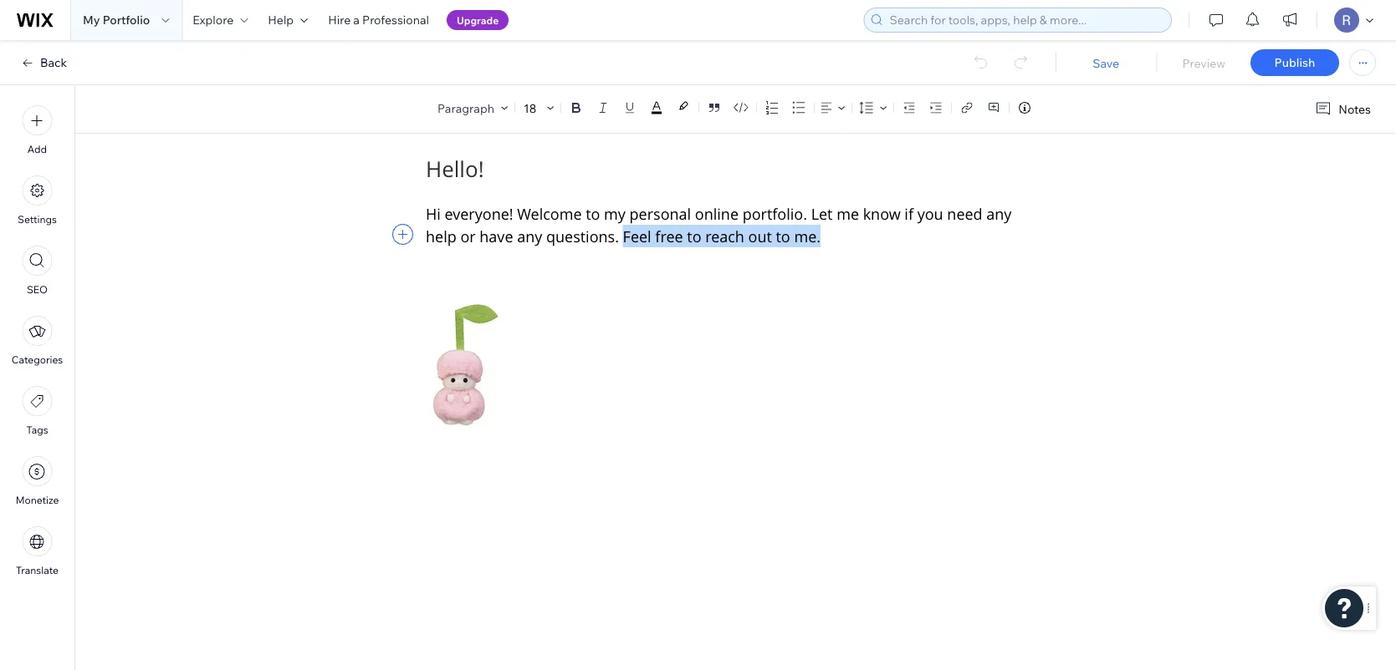Task type: describe. For each thing, give the bounding box(es) containing it.
save button
[[1072, 55, 1140, 70]]

questions.
[[546, 226, 619, 246]]

categories button
[[12, 316, 63, 366]]

publish
[[1275, 55, 1315, 70]]

you
[[918, 204, 943, 224]]

translate button
[[16, 527, 59, 577]]

professional
[[362, 13, 429, 27]]

2 horizontal spatial to
[[776, 226, 790, 246]]

let
[[811, 204, 833, 224]]

hire a professional
[[328, 13, 429, 27]]

settings button
[[18, 176, 57, 226]]

hire
[[328, 13, 351, 27]]

help button
[[258, 0, 318, 40]]

monetize
[[16, 494, 59, 507]]

paragraph button
[[434, 96, 511, 120]]

have
[[480, 226, 513, 246]]

welcome
[[517, 204, 582, 224]]

or
[[460, 226, 476, 246]]

translate
[[16, 565, 59, 577]]

everyone!
[[445, 204, 513, 224]]

out
[[748, 226, 772, 246]]

0 horizontal spatial to
[[586, 204, 600, 224]]

paragraph
[[438, 101, 494, 115]]

my
[[83, 13, 100, 27]]

reach
[[705, 226, 745, 246]]

back button
[[20, 55, 67, 70]]



Task type: locate. For each thing, give the bounding box(es) containing it.
seo
[[27, 284, 48, 296]]

0 vertical spatial any
[[987, 204, 1012, 224]]

publish button
[[1251, 49, 1339, 76]]

a
[[353, 13, 360, 27]]

my portfolio
[[83, 13, 150, 27]]

1 horizontal spatial to
[[687, 226, 702, 246]]

feel
[[623, 226, 651, 246]]

any down welcome
[[517, 226, 542, 246]]

categories
[[12, 354, 63, 366]]

to right out
[[776, 226, 790, 246]]

menu containing add
[[0, 95, 74, 587]]

hi everyone! welcome to my personal online portfolio. let me know if you need any help or have any questions. feel free to reach out to me.
[[426, 204, 1016, 246]]

portfolio
[[103, 13, 150, 27]]

my
[[604, 204, 626, 224]]

save
[[1093, 55, 1119, 70]]

menu
[[0, 95, 74, 587]]

hire a professional link
[[318, 0, 439, 40]]

Search for tools, apps, help & more... field
[[885, 8, 1166, 32]]

help
[[268, 13, 294, 27]]

free
[[655, 226, 683, 246]]

back
[[40, 55, 67, 70]]

upgrade
[[457, 14, 499, 26]]

any right need
[[987, 204, 1012, 224]]

need
[[947, 204, 983, 224]]

portfolio.
[[743, 204, 807, 224]]

online
[[695, 204, 739, 224]]

help
[[426, 226, 457, 246]]

personal
[[630, 204, 691, 224]]

know
[[863, 204, 901, 224]]

Add a Catchy Title text field
[[426, 155, 1033, 184]]

0 horizontal spatial any
[[517, 226, 542, 246]]

to
[[586, 204, 600, 224], [687, 226, 702, 246], [776, 226, 790, 246]]

add button
[[22, 105, 52, 156]]

settings
[[18, 213, 57, 226]]

hi
[[426, 204, 441, 224]]

if
[[905, 204, 914, 224]]

me
[[837, 204, 859, 224]]

notes
[[1339, 102, 1371, 116]]

notes button
[[1309, 98, 1376, 120]]

tags
[[26, 424, 48, 437]]

upgrade button
[[447, 10, 509, 30]]

seo button
[[22, 246, 52, 296]]

tags button
[[22, 387, 52, 437]]

1 vertical spatial any
[[517, 226, 542, 246]]

Font Size field
[[522, 100, 540, 116]]

add
[[27, 143, 47, 156]]

explore
[[193, 13, 234, 27]]

monetize button
[[16, 457, 59, 507]]

any
[[987, 204, 1012, 224], [517, 226, 542, 246]]

me.
[[794, 226, 821, 246]]

to right free
[[687, 226, 702, 246]]

to left my
[[586, 204, 600, 224]]

1 horizontal spatial any
[[987, 204, 1012, 224]]



Task type: vqa. For each thing, say whether or not it's contained in the screenshot.
Add A Catchy Title text box
yes



